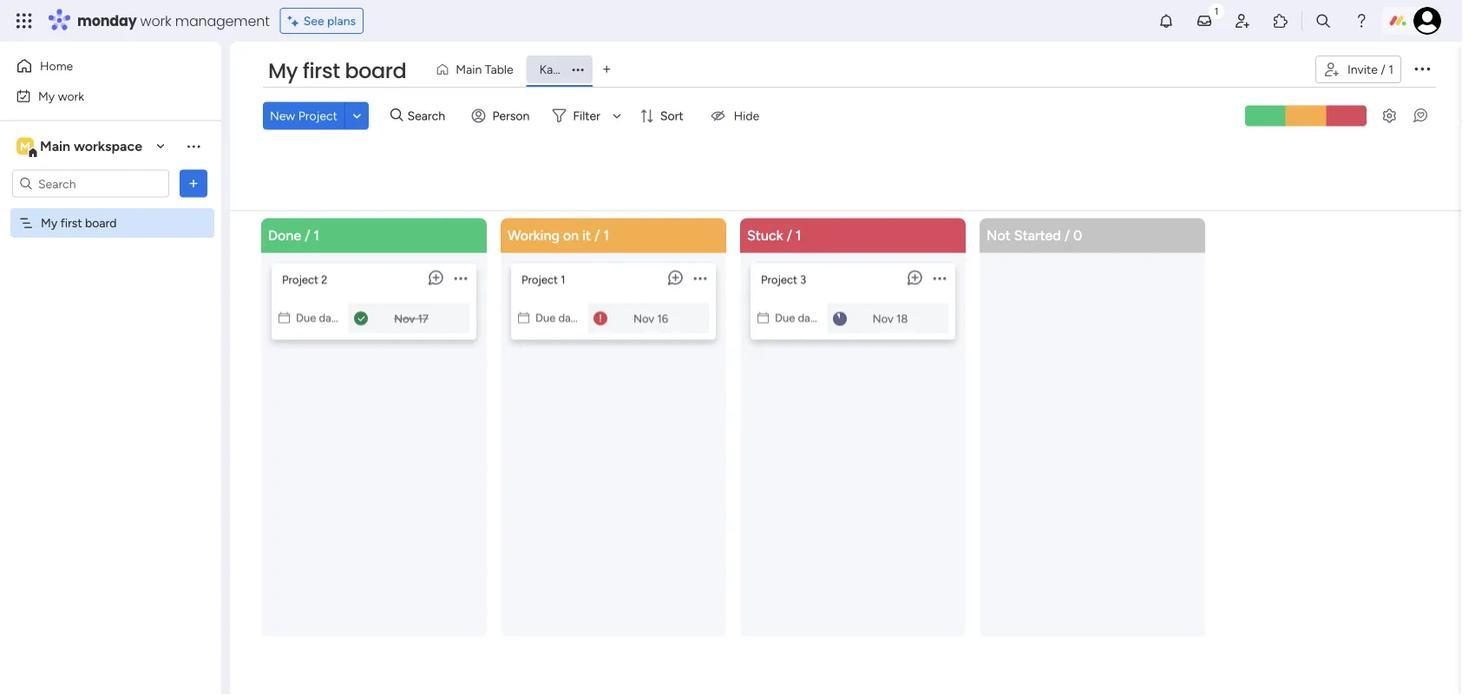 Task type: vqa. For each thing, say whether or not it's contained in the screenshot.
the rightmost Due date
yes



Task type: describe. For each thing, give the bounding box(es) containing it.
1 for invite / 1
[[1389, 62, 1394, 77]]

board inside my first board field
[[345, 56, 406, 85]]

project for done / 1
[[282, 273, 318, 287]]

see
[[303, 13, 324, 28]]

v2 calendar view small outline image for working on it
[[518, 311, 529, 325]]

working
[[508, 227, 560, 244]]

table
[[485, 62, 513, 77]]

3
[[800, 273, 806, 287]]

sort button
[[632, 102, 694, 130]]

angle down image
[[353, 109, 361, 122]]

/ for invite
[[1381, 62, 1386, 77]]

workspace
[[74, 138, 142, 154]]

invite / 1
[[1348, 62, 1394, 77]]

on
[[563, 227, 579, 244]]

stuck
[[747, 227, 783, 244]]

monday work management
[[77, 11, 270, 30]]

work for my
[[58, 89, 84, 103]]

row group containing done
[[258, 218, 1216, 694]]

see plans button
[[280, 8, 364, 34]]

apps image
[[1272, 12, 1289, 30]]

new project button
[[263, 102, 344, 130]]

invite members image
[[1234, 12, 1251, 30]]

kanban
[[539, 62, 580, 77]]

workspace image
[[16, 137, 34, 156]]

it
[[582, 227, 591, 244]]

due date for stuck
[[775, 311, 821, 325]]

not
[[987, 227, 1011, 244]]

home button
[[10, 52, 187, 80]]

notifications image
[[1158, 12, 1175, 30]]

due for done
[[296, 311, 316, 325]]

see plans
[[303, 13, 356, 28]]

nov for working on it / 1
[[633, 312, 654, 326]]

my inside "my first board" list box
[[41, 216, 57, 230]]

main for main workspace
[[40, 138, 70, 154]]

16
[[657, 312, 668, 326]]

options image inside kanban button
[[565, 64, 591, 75]]

Search in workspace field
[[36, 174, 145, 194]]

done
[[268, 227, 301, 244]]

john smith image
[[1414, 7, 1441, 35]]

1 for done / 1
[[314, 227, 319, 244]]

main table button
[[429, 56, 526, 83]]

Search field
[[403, 103, 455, 128]]

project for working on it / 1
[[521, 273, 558, 287]]

my work button
[[10, 82, 187, 110]]

project 2
[[282, 273, 327, 287]]

My first board field
[[264, 56, 411, 86]]

my work
[[38, 89, 84, 103]]

v2 done deadline image
[[354, 311, 368, 327]]

my inside my first board field
[[268, 56, 298, 85]]

select product image
[[16, 12, 33, 30]]

working on it / 1
[[508, 227, 609, 244]]

project 3
[[761, 273, 806, 287]]

project for stuck / 1
[[761, 273, 797, 287]]

0
[[1073, 227, 1082, 244]]

sort
[[660, 108, 683, 123]]

new project
[[270, 108, 337, 123]]

2
[[321, 273, 327, 287]]

1 horizontal spatial options image
[[1412, 58, 1433, 79]]

main for main table
[[456, 62, 482, 77]]

workspace options image
[[185, 137, 202, 155]]

done / 1
[[268, 227, 319, 244]]

date for working
[[558, 311, 581, 325]]

nov 18
[[873, 312, 908, 326]]



Task type: locate. For each thing, give the bounding box(es) containing it.
filter button
[[545, 102, 627, 130]]

date down 3
[[798, 311, 821, 325]]

nov 17
[[394, 312, 429, 326]]

2 horizontal spatial date
[[798, 311, 821, 325]]

work down home
[[58, 89, 84, 103]]

my inside my work button
[[38, 89, 55, 103]]

my first board list box
[[0, 205, 221, 472]]

main table
[[456, 62, 513, 77]]

due date down project 1
[[535, 311, 581, 325]]

2 due from the left
[[535, 311, 556, 325]]

/ inside button
[[1381, 62, 1386, 77]]

options image
[[185, 175, 202, 192]]

0 horizontal spatial due date
[[296, 311, 342, 325]]

1 image
[[1209, 1, 1224, 20]]

row group
[[258, 218, 1216, 694]]

board
[[345, 56, 406, 85], [85, 216, 117, 230]]

2 horizontal spatial due date
[[775, 311, 821, 325]]

1 due date from the left
[[296, 311, 342, 325]]

main left table
[[456, 62, 482, 77]]

help image
[[1353, 12, 1370, 30]]

new
[[270, 108, 295, 123]]

my first board down search in workspace field
[[41, 216, 117, 230]]

0 horizontal spatial first
[[60, 216, 82, 230]]

v2 overdue deadline image
[[594, 311, 607, 327]]

0 horizontal spatial board
[[85, 216, 117, 230]]

due date down 2
[[296, 311, 342, 325]]

18
[[896, 312, 908, 326]]

1 vertical spatial work
[[58, 89, 84, 103]]

my up the new
[[268, 56, 298, 85]]

project inside button
[[298, 108, 337, 123]]

project left 2
[[282, 273, 318, 287]]

project left 3
[[761, 273, 797, 287]]

workspace selection element
[[16, 136, 145, 158]]

my down search in workspace field
[[41, 216, 57, 230]]

m
[[20, 139, 30, 154]]

project right the new
[[298, 108, 337, 123]]

/ right stuck in the top right of the page
[[787, 227, 792, 244]]

/
[[1381, 62, 1386, 77], [305, 227, 310, 244], [594, 227, 600, 244], [787, 227, 792, 244], [1064, 227, 1070, 244]]

1 vertical spatial my
[[38, 89, 55, 103]]

v2 calendar view small outline image
[[758, 311, 769, 325]]

invite / 1 button
[[1315, 56, 1401, 83]]

0 horizontal spatial work
[[58, 89, 84, 103]]

nov left 17
[[394, 312, 415, 326]]

board inside "my first board" list box
[[85, 216, 117, 230]]

0 horizontal spatial date
[[319, 311, 342, 325]]

0 vertical spatial my
[[268, 56, 298, 85]]

1
[[1389, 62, 1394, 77], [314, 227, 319, 244], [603, 227, 609, 244], [796, 227, 801, 244], [561, 273, 565, 287]]

date for stuck
[[798, 311, 821, 325]]

nov for stuck / 1
[[873, 312, 894, 326]]

0 horizontal spatial nov
[[394, 312, 415, 326]]

1 horizontal spatial work
[[140, 11, 171, 30]]

not started / 0
[[987, 227, 1082, 244]]

work for monday
[[140, 11, 171, 30]]

my first board
[[268, 56, 406, 85], [41, 216, 117, 230]]

/ right it
[[594, 227, 600, 244]]

0 horizontal spatial my first board
[[41, 216, 117, 230]]

/ for stuck
[[787, 227, 792, 244]]

main inside workspace selection "element"
[[40, 138, 70, 154]]

2 due date from the left
[[535, 311, 581, 325]]

1 horizontal spatial board
[[345, 56, 406, 85]]

due for stuck
[[775, 311, 795, 325]]

hide
[[734, 108, 759, 123]]

due date for done
[[296, 311, 342, 325]]

monday
[[77, 11, 137, 30]]

home
[[40, 59, 73, 73]]

3 nov from the left
[[873, 312, 894, 326]]

2 v2 calendar view small outline image from the left
[[518, 311, 529, 325]]

due date right v2 calendar view small outline icon
[[775, 311, 821, 325]]

inbox image
[[1196, 12, 1213, 30]]

my first board up angle down icon
[[268, 56, 406, 85]]

work right monday
[[140, 11, 171, 30]]

/ right "done"
[[305, 227, 310, 244]]

project 1
[[521, 273, 565, 287]]

17
[[418, 312, 429, 326]]

first inside list box
[[60, 216, 82, 230]]

1 nov from the left
[[394, 312, 415, 326]]

1 horizontal spatial due date
[[535, 311, 581, 325]]

1 date from the left
[[319, 311, 342, 325]]

nov left 18
[[873, 312, 894, 326]]

1 for stuck / 1
[[796, 227, 801, 244]]

project down "working" at the top of the page
[[521, 273, 558, 287]]

due down project 1
[[535, 311, 556, 325]]

invite
[[1348, 62, 1378, 77]]

v2 calendar view small outline image
[[279, 311, 290, 325], [518, 311, 529, 325]]

add view image
[[603, 63, 610, 76]]

work inside my work button
[[58, 89, 84, 103]]

0 vertical spatial first
[[303, 56, 340, 85]]

nov
[[394, 312, 415, 326], [633, 312, 654, 326], [873, 312, 894, 326]]

arrow down image
[[606, 105, 627, 126]]

main
[[456, 62, 482, 77], [40, 138, 70, 154]]

3 date from the left
[[798, 311, 821, 325]]

v2 calendar view small outline image down project 1
[[518, 311, 529, 325]]

2 date from the left
[[558, 311, 581, 325]]

first inside field
[[303, 56, 340, 85]]

due for working
[[535, 311, 556, 325]]

board down search in workspace field
[[85, 216, 117, 230]]

my first board inside list box
[[41, 216, 117, 230]]

/ for done
[[305, 227, 310, 244]]

main right workspace icon
[[40, 138, 70, 154]]

plans
[[327, 13, 356, 28]]

option
[[0, 207, 221, 211]]

nov left "16"
[[633, 312, 654, 326]]

nov for done / 1
[[394, 312, 415, 326]]

my
[[268, 56, 298, 85], [38, 89, 55, 103], [41, 216, 57, 230]]

person button
[[465, 102, 540, 130]]

1 vertical spatial board
[[85, 216, 117, 230]]

nov 16
[[633, 312, 668, 326]]

work
[[140, 11, 171, 30], [58, 89, 84, 103]]

1 horizontal spatial first
[[303, 56, 340, 85]]

date left v2 done deadline icon
[[319, 311, 342, 325]]

0 vertical spatial work
[[140, 11, 171, 30]]

/ right invite
[[1381, 62, 1386, 77]]

1 vertical spatial first
[[60, 216, 82, 230]]

first up new project
[[303, 56, 340, 85]]

main workspace
[[40, 138, 142, 154]]

1 horizontal spatial my first board
[[268, 56, 406, 85]]

3 due from the left
[[775, 311, 795, 325]]

v2 calendar view small outline image for done
[[279, 311, 290, 325]]

stuck / 1
[[747, 227, 801, 244]]

kanban button
[[526, 56, 593, 83]]

0 horizontal spatial main
[[40, 138, 70, 154]]

0 vertical spatial board
[[345, 56, 406, 85]]

1 horizontal spatial v2 calendar view small outline image
[[518, 311, 529, 325]]

/ left 0
[[1064, 227, 1070, 244]]

2 nov from the left
[[633, 312, 654, 326]]

1 down working on it / 1
[[561, 273, 565, 287]]

main inside button
[[456, 62, 482, 77]]

search everything image
[[1315, 12, 1332, 30]]

project
[[298, 108, 337, 123], [282, 273, 318, 287], [521, 273, 558, 287], [761, 273, 797, 287]]

0 vertical spatial my first board
[[268, 56, 406, 85]]

options image
[[1412, 58, 1433, 79], [565, 64, 591, 75]]

due right v2 calendar view small outline icon
[[775, 311, 795, 325]]

1 right "done"
[[314, 227, 319, 244]]

board up angle down icon
[[345, 56, 406, 85]]

my down home
[[38, 89, 55, 103]]

3 due date from the left
[[775, 311, 821, 325]]

2 horizontal spatial due
[[775, 311, 795, 325]]

0 vertical spatial main
[[456, 62, 482, 77]]

v2 calendar view small outline image down project 2
[[279, 311, 290, 325]]

0 horizontal spatial v2 calendar view small outline image
[[279, 311, 290, 325]]

0 horizontal spatial due
[[296, 311, 316, 325]]

v2 search image
[[390, 106, 403, 125]]

due date
[[296, 311, 342, 325], [535, 311, 581, 325], [775, 311, 821, 325]]

1 horizontal spatial nov
[[633, 312, 654, 326]]

1 right invite
[[1389, 62, 1394, 77]]

2 vertical spatial my
[[41, 216, 57, 230]]

2 horizontal spatial nov
[[873, 312, 894, 326]]

due down project 2
[[296, 311, 316, 325]]

1 vertical spatial my first board
[[41, 216, 117, 230]]

1 inside button
[[1389, 62, 1394, 77]]

date for done
[[319, 311, 342, 325]]

date left the v2 overdue deadline icon
[[558, 311, 581, 325]]

1 v2 calendar view small outline image from the left
[[279, 311, 290, 325]]

management
[[175, 11, 270, 30]]

1 right it
[[603, 227, 609, 244]]

1 horizontal spatial main
[[456, 62, 482, 77]]

due date for working
[[535, 311, 581, 325]]

started
[[1014, 227, 1061, 244]]

1 due from the left
[[296, 311, 316, 325]]

options image down john smith image
[[1412, 58, 1433, 79]]

person
[[492, 108, 530, 123]]

first
[[303, 56, 340, 85], [60, 216, 82, 230]]

filter
[[573, 108, 600, 123]]

date
[[319, 311, 342, 325], [558, 311, 581, 325], [798, 311, 821, 325]]

hide button
[[699, 102, 770, 130]]

1 horizontal spatial due
[[535, 311, 556, 325]]

1 right stuck in the top right of the page
[[796, 227, 801, 244]]

due
[[296, 311, 316, 325], [535, 311, 556, 325], [775, 311, 795, 325]]

options image left add view 'image'
[[565, 64, 591, 75]]

0 horizontal spatial options image
[[565, 64, 591, 75]]

first down search in workspace field
[[60, 216, 82, 230]]

1 horizontal spatial date
[[558, 311, 581, 325]]

my first board inside field
[[268, 56, 406, 85]]

1 vertical spatial main
[[40, 138, 70, 154]]



